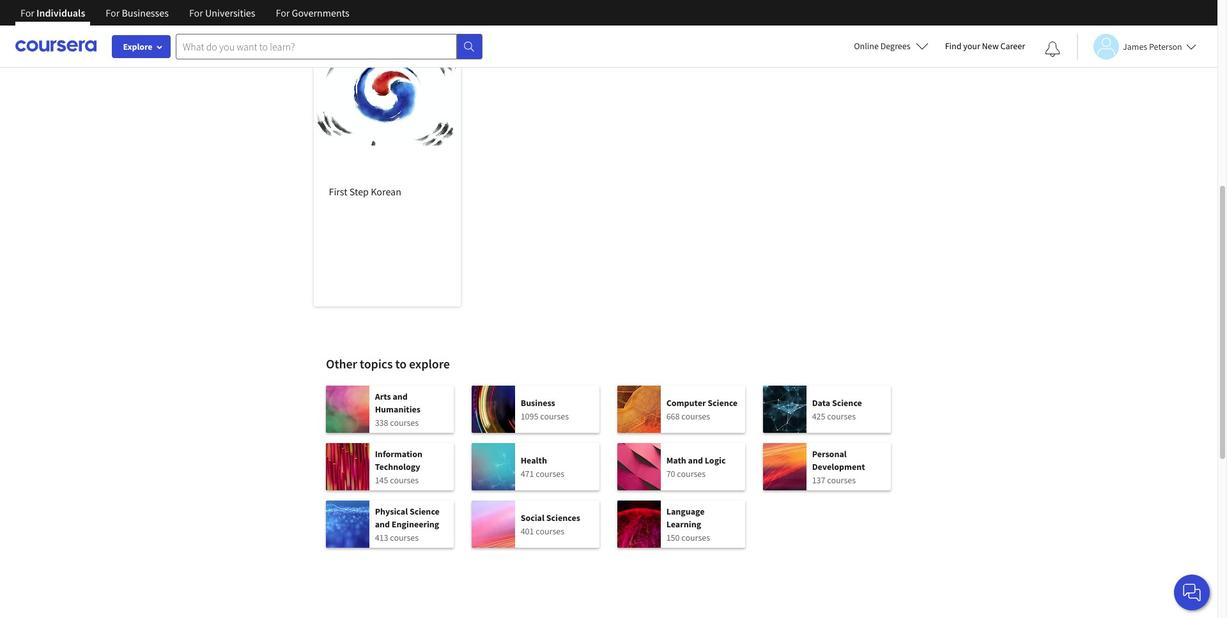 Task type: vqa. For each thing, say whether or not it's contained in the screenshot.
courses in the language learning 150 courses
yes



Task type: describe. For each thing, give the bounding box(es) containing it.
logic
[[705, 455, 726, 466]]

health
[[521, 455, 547, 466]]

banner navigation
[[10, 0, 360, 35]]

and for arts
[[393, 391, 408, 402]]

for businesses
[[106, 6, 169, 19]]

70
[[666, 468, 675, 480]]

courses inside computer science 668 courses
[[682, 411, 710, 422]]

personal
[[812, 448, 847, 460]]

to
[[395, 356, 407, 372]]

668
[[666, 411, 680, 422]]

sciences
[[546, 512, 580, 524]]

science for data science 425 courses
[[832, 397, 862, 409]]

338
[[375, 417, 388, 429]]

150
[[666, 532, 680, 544]]

and inside physical science and engineering 413 courses
[[375, 519, 390, 530]]

peterson
[[1149, 41, 1182, 52]]

online degrees button
[[844, 32, 939, 60]]

courses inside social sciences 401 courses
[[536, 526, 564, 537]]

korean
[[371, 185, 401, 198]]

data
[[812, 397, 830, 409]]

math and logic 70 courses
[[666, 455, 726, 480]]

courses inside personal development 137 courses
[[827, 475, 856, 486]]

business
[[521, 397, 555, 409]]

health 471 courses
[[521, 455, 564, 480]]

other
[[326, 356, 357, 372]]

413
[[375, 532, 388, 544]]

social
[[521, 512, 545, 524]]

career
[[1001, 40, 1025, 52]]

find your new career
[[945, 40, 1025, 52]]

your
[[963, 40, 980, 52]]

governments
[[292, 6, 349, 19]]

first step korean link
[[314, 61, 461, 307]]

first step korean
[[329, 185, 401, 198]]

data science 425 courses
[[812, 397, 862, 422]]

universities
[[205, 6, 255, 19]]

science for computer science 668 courses
[[708, 397, 738, 409]]

science for physical science and engineering 413 courses
[[410, 506, 440, 517]]

show notifications image
[[1045, 42, 1060, 57]]

businesses
[[122, 6, 169, 19]]

information
[[375, 448, 423, 460]]

1095
[[521, 411, 539, 422]]

401
[[521, 526, 534, 537]]

language learning 150 courses
[[666, 506, 710, 544]]

courses inside information technology 145 courses
[[390, 475, 419, 486]]

471
[[521, 468, 534, 480]]



Task type: locate. For each thing, give the bounding box(es) containing it.
james
[[1123, 41, 1147, 52]]

courses down learning
[[682, 532, 710, 544]]

courses inside the data science 425 courses
[[827, 411, 856, 422]]

None search field
[[176, 34, 483, 59]]

explore button
[[112, 35, 171, 58]]

0 horizontal spatial science
[[410, 506, 440, 517]]

science
[[708, 397, 738, 409], [832, 397, 862, 409], [410, 506, 440, 517]]

and inside math and logic 70 courses
[[688, 455, 703, 466]]

online
[[854, 40, 879, 52]]

and inside the arts and humanities 338 courses
[[393, 391, 408, 402]]

learning
[[666, 519, 701, 530]]

425
[[812, 411, 826, 422]]

science up the engineering
[[410, 506, 440, 517]]

topics
[[360, 356, 393, 372]]

personal development 137 courses
[[812, 448, 865, 486]]

explore
[[409, 356, 450, 372]]

courses down health
[[536, 468, 564, 480]]

and for math
[[688, 455, 703, 466]]

james peterson button
[[1077, 34, 1196, 59]]

science inside computer science 668 courses
[[708, 397, 738, 409]]

for left businesses
[[106, 6, 120, 19]]

for for businesses
[[106, 6, 120, 19]]

science inside physical science and engineering 413 courses
[[410, 506, 440, 517]]

courses inside health 471 courses
[[536, 468, 564, 480]]

physical science and engineering 413 courses
[[375, 506, 440, 544]]

0 horizontal spatial and
[[375, 519, 390, 530]]

other topics to explore
[[326, 356, 450, 372]]

courses
[[540, 411, 569, 422], [682, 411, 710, 422], [827, 411, 856, 422], [390, 417, 419, 429], [536, 468, 564, 480], [677, 468, 706, 480], [390, 475, 419, 486], [827, 475, 856, 486], [536, 526, 564, 537], [390, 532, 419, 544], [682, 532, 710, 544]]

4 for from the left
[[276, 6, 290, 19]]

humanities
[[375, 404, 421, 415]]

find
[[945, 40, 962, 52]]

for left governments
[[276, 6, 290, 19]]

for left the universities
[[189, 6, 203, 19]]

computer
[[666, 397, 706, 409]]

2 horizontal spatial science
[[832, 397, 862, 409]]

physical
[[375, 506, 408, 517]]

step
[[350, 185, 369, 198]]

for for governments
[[276, 6, 290, 19]]

for for universities
[[189, 6, 203, 19]]

courses inside physical science and engineering 413 courses
[[390, 532, 419, 544]]

courses down development in the right bottom of the page
[[827, 475, 856, 486]]

1 horizontal spatial science
[[708, 397, 738, 409]]

list containing arts and humanities
[[326, 386, 892, 559]]

business 1095 courses
[[521, 397, 569, 422]]

courses inside math and logic 70 courses
[[677, 468, 706, 480]]

development
[[812, 461, 865, 473]]

for
[[20, 6, 34, 19], [106, 6, 120, 19], [189, 6, 203, 19], [276, 6, 290, 19]]

individuals
[[36, 6, 85, 19]]

first
[[329, 185, 347, 198]]

courses down humanities
[[390, 417, 419, 429]]

courses inside business 1095 courses
[[540, 411, 569, 422]]

courses inside the arts and humanities 338 courses
[[390, 417, 419, 429]]

courses down the sciences
[[536, 526, 564, 537]]

3 for from the left
[[189, 6, 203, 19]]

new
[[982, 40, 999, 52]]

science inside the data science 425 courses
[[832, 397, 862, 409]]

coursera image
[[15, 36, 97, 56]]

and right math at the right bottom
[[688, 455, 703, 466]]

145
[[375, 475, 388, 486]]

courses
[[311, 34, 353, 50]]

1 horizontal spatial and
[[393, 391, 408, 402]]

degrees
[[881, 40, 911, 52]]

science right 'computer'
[[708, 397, 738, 409]]

and up humanities
[[393, 391, 408, 402]]

science right the data
[[832, 397, 862, 409]]

list
[[326, 386, 892, 559]]

for universities
[[189, 6, 255, 19]]

and
[[393, 391, 408, 402], [688, 455, 703, 466], [375, 519, 390, 530]]

courses down technology
[[390, 475, 419, 486]]

for individuals
[[20, 6, 85, 19]]

courses down 'computer'
[[682, 411, 710, 422]]

computer science 668 courses
[[666, 397, 738, 422]]

courses inside language learning 150 courses
[[682, 532, 710, 544]]

engineering
[[392, 519, 439, 530]]

0 vertical spatial and
[[393, 391, 408, 402]]

for left individuals
[[20, 6, 34, 19]]

courses down business
[[540, 411, 569, 422]]

find your new career link
[[939, 38, 1032, 54]]

online degrees
[[854, 40, 911, 52]]

2 horizontal spatial and
[[688, 455, 703, 466]]

language
[[666, 506, 705, 517]]

james peterson
[[1123, 41, 1182, 52]]

courses down math at the right bottom
[[677, 468, 706, 480]]

technology
[[375, 461, 420, 473]]

1 for from the left
[[20, 6, 34, 19]]

and up 413
[[375, 519, 390, 530]]

courses down the engineering
[[390, 532, 419, 544]]

for governments
[[276, 6, 349, 19]]

2 for from the left
[[106, 6, 120, 19]]

math
[[666, 455, 686, 466]]

What do you want to learn? text field
[[176, 34, 457, 59]]

chat with us image
[[1182, 583, 1202, 603]]

arts and humanities 338 courses
[[375, 391, 421, 429]]

social sciences 401 courses
[[521, 512, 580, 537]]

2 vertical spatial and
[[375, 519, 390, 530]]

explore
[[123, 41, 152, 52]]

information technology 145 courses
[[375, 448, 423, 486]]

1 vertical spatial and
[[688, 455, 703, 466]]

for for individuals
[[20, 6, 34, 19]]

courses right 425
[[827, 411, 856, 422]]

arts
[[375, 391, 391, 402]]

137
[[812, 475, 826, 486]]



